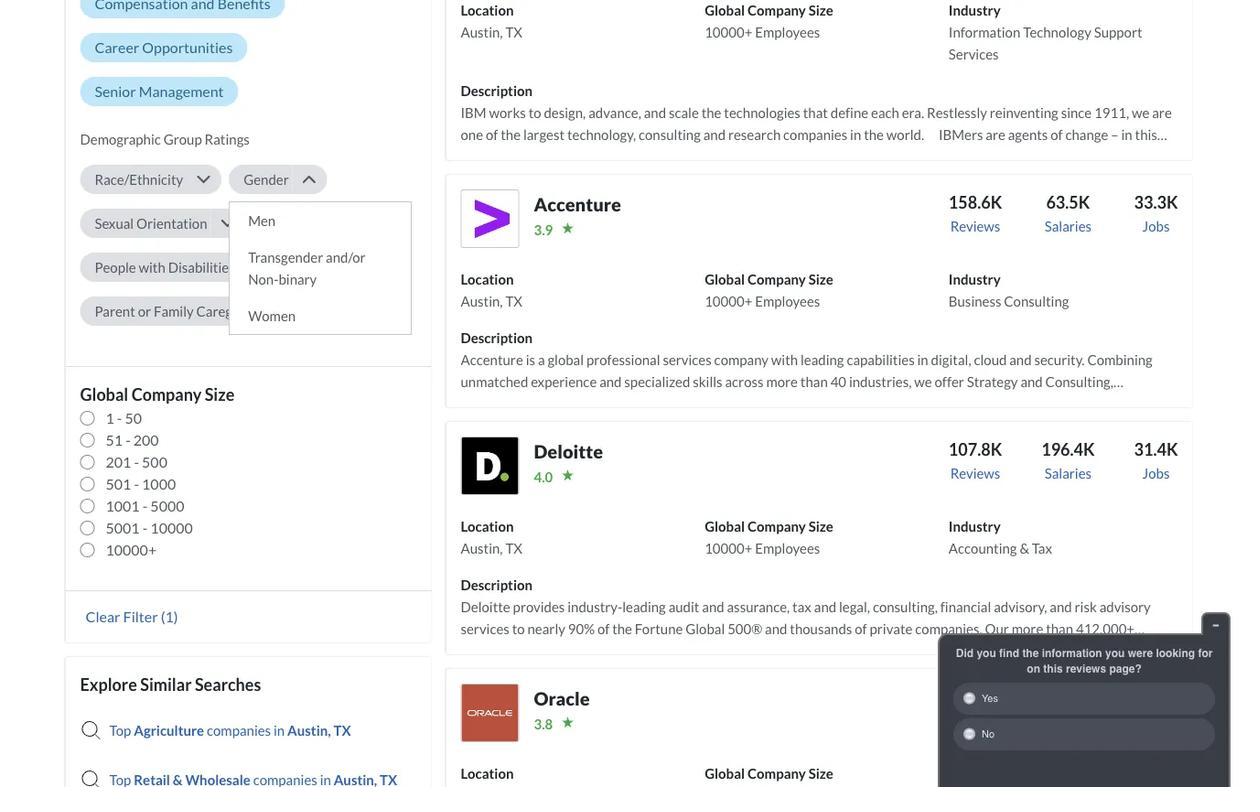 Task type: describe. For each thing, give the bounding box(es) containing it.
filter
[[123, 608, 158, 626]]

31.4k
[[1135, 439, 1179, 459]]

1 description from the top
[[461, 82, 533, 99]]

top agriculture companies in austin, tx
[[109, 722, 351, 739]]

parent
[[95, 303, 135, 319]]

accenture image
[[461, 189, 520, 248]]

or
[[138, 303, 151, 319]]

196.4k
[[1042, 439, 1095, 459]]

3 location from the top
[[461, 518, 514, 535]]

in
[[274, 722, 285, 739]]

yes
[[982, 693, 999, 704]]

2 location from the top
[[461, 271, 514, 287]]

orientation
[[136, 215, 207, 232]]

parent or family caregiver
[[95, 303, 256, 319]]

51.3k
[[952, 687, 996, 707]]

the
[[1023, 647, 1039, 660]]

33.3k
[[1135, 192, 1179, 212]]

disabilities
[[168, 259, 235, 275]]

clear
[[86, 608, 120, 626]]

transgender
[[248, 249, 323, 265]]

did you find the information you were looking for on this reviews page?
[[956, 647, 1213, 675]]

201
[[106, 453, 131, 471]]

500
[[142, 453, 167, 471]]

93.9k
[[1050, 687, 1094, 707]]

men
[[248, 212, 276, 229]]

opportunities
[[142, 38, 233, 56]]

jobs for deloitte
[[1143, 465, 1170, 481]]

&
[[1020, 540, 1030, 557]]

consulting
[[1005, 293, 1070, 309]]

tax
[[1033, 540, 1053, 557]]

did
[[956, 647, 974, 660]]

industry for accounting
[[949, 518, 1001, 535]]

63.5k salaries
[[1045, 192, 1092, 234]]

93.9k salaries
[[1048, 687, 1095, 729]]

5001
[[106, 519, 140, 537]]

5000
[[150, 497, 184, 515]]

4.0
[[534, 469, 553, 485]]

(1)
[[161, 608, 178, 626]]

group
[[164, 131, 202, 147]]

accounting
[[949, 540, 1018, 557]]

demographic group ratings
[[80, 131, 250, 147]]

sexual orientation
[[95, 215, 207, 232]]

sexual
[[95, 215, 134, 232]]

senior management button
[[80, 77, 239, 106]]

description for accenture
[[461, 329, 533, 346]]

158.6k
[[949, 192, 1003, 212]]

family
[[154, 303, 194, 319]]

career
[[95, 38, 139, 56]]

deloitte image
[[461, 437, 520, 495]]

51.3k reviews
[[949, 687, 999, 729]]

10000
[[150, 519, 193, 537]]

explore similar searches
[[80, 675, 261, 695]]

page?
[[1110, 662, 1142, 675]]

31.4k jobs
[[1135, 439, 1179, 481]]

race/ethnicity
[[95, 171, 183, 188]]

employees for accenture
[[756, 293, 821, 309]]

location austin, tx for accenture
[[461, 271, 523, 309]]

oracle
[[534, 687, 590, 709]]

with
[[139, 259, 166, 275]]

- for 51
[[126, 431, 131, 449]]

top
[[109, 722, 131, 739]]

196.4k salaries
[[1042, 439, 1095, 481]]

501
[[106, 475, 131, 493]]

4 industry from the top
[[949, 765, 1001, 782]]

employees for deloitte
[[756, 540, 821, 557]]

3.5k jobs
[[1144, 687, 1179, 729]]

global company size 10000+ employees for deloitte
[[705, 518, 834, 557]]

similar
[[140, 675, 192, 695]]

200
[[133, 431, 159, 449]]

- for 501
[[134, 475, 139, 493]]

people
[[95, 259, 136, 275]]

demographic
[[80, 131, 161, 147]]

0 horizontal spatial global company size
[[80, 384, 235, 405]]



Task type: vqa. For each thing, say whether or not it's contained in the screenshot.


Task type: locate. For each thing, give the bounding box(es) containing it.
reviews
[[1067, 662, 1107, 675]]

10000+
[[705, 24, 753, 40], [705, 293, 753, 309], [705, 540, 753, 557], [106, 541, 157, 559]]

0 horizontal spatial you
[[977, 647, 997, 660]]

industry up 'information'
[[949, 2, 1001, 18]]

107.8k reviews
[[949, 439, 1003, 481]]

jobs down 3.5k
[[1148, 712, 1175, 729]]

2 vertical spatial reviews
[[949, 712, 999, 729]]

33.3k jobs
[[1135, 192, 1179, 234]]

global company size 10000+ employees
[[705, 2, 834, 40], [705, 271, 834, 309], [705, 518, 834, 557]]

1 employees from the top
[[756, 24, 821, 40]]

salaries for deloitte
[[1045, 465, 1092, 481]]

1 vertical spatial employees
[[756, 293, 821, 309]]

2 vertical spatial salaries
[[1048, 712, 1095, 729]]

industry inside industry information technology support services
[[949, 2, 1001, 18]]

501 - 1000
[[106, 475, 176, 493]]

reviews for deloitte
[[951, 465, 1001, 481]]

size
[[809, 2, 834, 18], [809, 271, 834, 287], [205, 384, 235, 405], [809, 518, 834, 535], [809, 765, 834, 782]]

and/or
[[326, 249, 366, 265]]

2 vertical spatial jobs
[[1148, 712, 1175, 729]]

2 vertical spatial description
[[461, 577, 533, 593]]

- for 201
[[134, 453, 139, 471]]

reviews for accenture
[[951, 218, 1001, 234]]

1 vertical spatial reviews
[[951, 465, 1001, 481]]

reviews inside 158.6k reviews
[[951, 218, 1001, 234]]

50
[[125, 409, 142, 427]]

- down 1001 - 5000
[[143, 519, 148, 537]]

158.6k reviews
[[949, 192, 1003, 234]]

industry for business
[[949, 271, 1001, 287]]

clear filter (1) button
[[80, 607, 184, 627]]

employees
[[756, 24, 821, 40], [756, 293, 821, 309], [756, 540, 821, 557]]

jobs down "33.3k"
[[1143, 218, 1170, 234]]

1 horizontal spatial you
[[1106, 647, 1125, 660]]

global company size 10000+ employees for accenture
[[705, 271, 834, 309]]

industry inside the "industry business consulting"
[[949, 271, 1001, 287]]

caregiver
[[196, 303, 256, 319]]

1 global company size 10000+ employees from the top
[[705, 2, 834, 40]]

you right did
[[977, 647, 997, 660]]

1 horizontal spatial global company size
[[705, 765, 834, 782]]

3.8
[[534, 716, 553, 732]]

5001 - 10000
[[106, 519, 193, 537]]

2 industry from the top
[[949, 271, 1001, 287]]

salaries for oracle
[[1048, 712, 1095, 729]]

0 vertical spatial reviews
[[951, 218, 1001, 234]]

global company size
[[80, 384, 235, 405], [705, 765, 834, 782]]

explore
[[80, 675, 137, 695]]

searches
[[195, 675, 261, 695]]

2 employees from the top
[[756, 293, 821, 309]]

- for 1
[[117, 409, 122, 427]]

salaries down the 93.9k
[[1048, 712, 1095, 729]]

description
[[461, 82, 533, 99], [461, 329, 533, 346], [461, 577, 533, 593]]

on
[[1028, 662, 1041, 675]]

0 vertical spatial employees
[[756, 24, 821, 40]]

0 vertical spatial description
[[461, 82, 533, 99]]

services
[[949, 46, 999, 62]]

jobs for oracle
[[1148, 712, 1175, 729]]

3 description from the top
[[461, 577, 533, 593]]

salaries inside 196.4k salaries
[[1045, 465, 1092, 481]]

- right 501
[[134, 475, 139, 493]]

1 vertical spatial jobs
[[1143, 465, 1170, 481]]

3.5k
[[1144, 687, 1179, 707]]

1 location austin, tx from the top
[[461, 2, 523, 40]]

you up page?
[[1106, 647, 1125, 660]]

- for 5001
[[143, 519, 148, 537]]

industry information technology support services
[[949, 2, 1143, 62]]

industry for information
[[949, 2, 1001, 18]]

jobs inside 33.3k jobs
[[1143, 218, 1170, 234]]

reviews inside 107.8k reviews
[[951, 465, 1001, 481]]

company
[[748, 2, 806, 18], [748, 271, 806, 287], [132, 384, 202, 405], [748, 518, 806, 535], [748, 765, 806, 782]]

63.5k
[[1047, 192, 1091, 212]]

information
[[949, 24, 1021, 40]]

201 - 500
[[106, 453, 167, 471]]

technology
[[1024, 24, 1092, 40]]

jobs
[[1143, 218, 1170, 234], [1143, 465, 1170, 481], [1148, 712, 1175, 729]]

51
[[106, 431, 123, 449]]

non-
[[248, 271, 279, 287]]

reviews down 107.8k
[[951, 465, 1001, 481]]

information
[[1042, 647, 1103, 660]]

business
[[949, 293, 1002, 309]]

- right 1001
[[143, 497, 148, 515]]

- right the 51
[[126, 431, 131, 449]]

transgender and/or non-binary
[[248, 249, 366, 287]]

career opportunities button
[[80, 33, 248, 62]]

this
[[1044, 662, 1064, 675]]

- right 201
[[134, 453, 139, 471]]

reviews down 158.6k
[[951, 218, 1001, 234]]

1
[[106, 409, 114, 427]]

industry down no
[[949, 765, 1001, 782]]

reviews for oracle
[[949, 712, 999, 729]]

3 industry from the top
[[949, 518, 1001, 535]]

clear filter (1)
[[86, 608, 178, 626]]

1 you from the left
[[977, 647, 997, 660]]

0 vertical spatial global company size
[[80, 384, 235, 405]]

industry
[[949, 2, 1001, 18], [949, 271, 1001, 287], [949, 518, 1001, 535], [949, 765, 1001, 782]]

2 you from the left
[[1106, 647, 1125, 660]]

0 vertical spatial global company size 10000+ employees
[[705, 2, 834, 40]]

you
[[977, 647, 997, 660], [1106, 647, 1125, 660]]

find
[[1000, 647, 1020, 660]]

for
[[1199, 647, 1213, 660]]

salaries for accenture
[[1045, 218, 1092, 234]]

tx
[[506, 24, 523, 40], [506, 293, 523, 309], [506, 540, 523, 557], [334, 722, 351, 739]]

4 location from the top
[[461, 765, 514, 782]]

agriculture
[[134, 722, 204, 739]]

women
[[248, 308, 296, 324]]

51 - 200
[[106, 431, 159, 449]]

0 vertical spatial jobs
[[1143, 218, 1170, 234]]

management
[[139, 82, 224, 100]]

salaries down 196.4k
[[1045, 465, 1092, 481]]

107.8k
[[949, 439, 1003, 459]]

- right 1
[[117, 409, 122, 427]]

jobs inside the 31.4k jobs
[[1143, 465, 1170, 481]]

2 vertical spatial employees
[[756, 540, 821, 557]]

industry accounting & tax
[[949, 518, 1053, 557]]

2 global company size 10000+ employees from the top
[[705, 271, 834, 309]]

1 vertical spatial salaries
[[1045, 465, 1092, 481]]

2 vertical spatial global company size 10000+ employees
[[705, 518, 834, 557]]

accenture
[[534, 193, 622, 215]]

location
[[461, 2, 514, 18], [461, 271, 514, 287], [461, 518, 514, 535], [461, 765, 514, 782]]

3 global company size 10000+ employees from the top
[[705, 518, 834, 557]]

salaries down 63.5k
[[1045, 218, 1092, 234]]

senior
[[95, 82, 136, 100]]

location austin, tx for deloitte
[[461, 518, 523, 557]]

1 vertical spatial description
[[461, 329, 533, 346]]

1 industry from the top
[[949, 2, 1001, 18]]

industry up accounting
[[949, 518, 1001, 535]]

jobs down 31.4k at the bottom
[[1143, 465, 1170, 481]]

industry inside industry accounting & tax
[[949, 518, 1001, 535]]

- for 1001
[[143, 497, 148, 515]]

location austin, tx
[[461, 2, 523, 40], [461, 271, 523, 309], [461, 518, 523, 557]]

3 location austin, tx from the top
[[461, 518, 523, 557]]

0 vertical spatial salaries
[[1045, 218, 1092, 234]]

support
[[1095, 24, 1143, 40]]

jobs for accenture
[[1143, 218, 1170, 234]]

oracle image
[[461, 684, 520, 742]]

2 description from the top
[[461, 329, 533, 346]]

1001
[[106, 497, 140, 515]]

1001 - 5000
[[106, 497, 184, 515]]

3 employees from the top
[[756, 540, 821, 557]]

reviews up no
[[949, 712, 999, 729]]

companies
[[207, 722, 271, 739]]

description for deloitte
[[461, 577, 533, 593]]

1000
[[142, 475, 176, 493]]

1 location from the top
[[461, 2, 514, 18]]

industry business consulting
[[949, 271, 1070, 309]]

0 vertical spatial location austin, tx
[[461, 2, 523, 40]]

1 vertical spatial global company size 10000+ employees
[[705, 271, 834, 309]]

career opportunities
[[95, 38, 233, 56]]

2 location austin, tx from the top
[[461, 271, 523, 309]]

-
[[117, 409, 122, 427], [126, 431, 131, 449], [134, 453, 139, 471], [134, 475, 139, 493], [143, 497, 148, 515], [143, 519, 148, 537]]

senior management
[[95, 82, 224, 100]]

3.9
[[534, 221, 553, 238]]

people with disabilities
[[95, 259, 235, 275]]

2 vertical spatial location austin, tx
[[461, 518, 523, 557]]

1 vertical spatial global company size
[[705, 765, 834, 782]]

no
[[982, 729, 995, 740]]

jobs inside 3.5k jobs
[[1148, 712, 1175, 729]]

1 vertical spatial location austin, tx
[[461, 271, 523, 309]]

industry up the business
[[949, 271, 1001, 287]]



